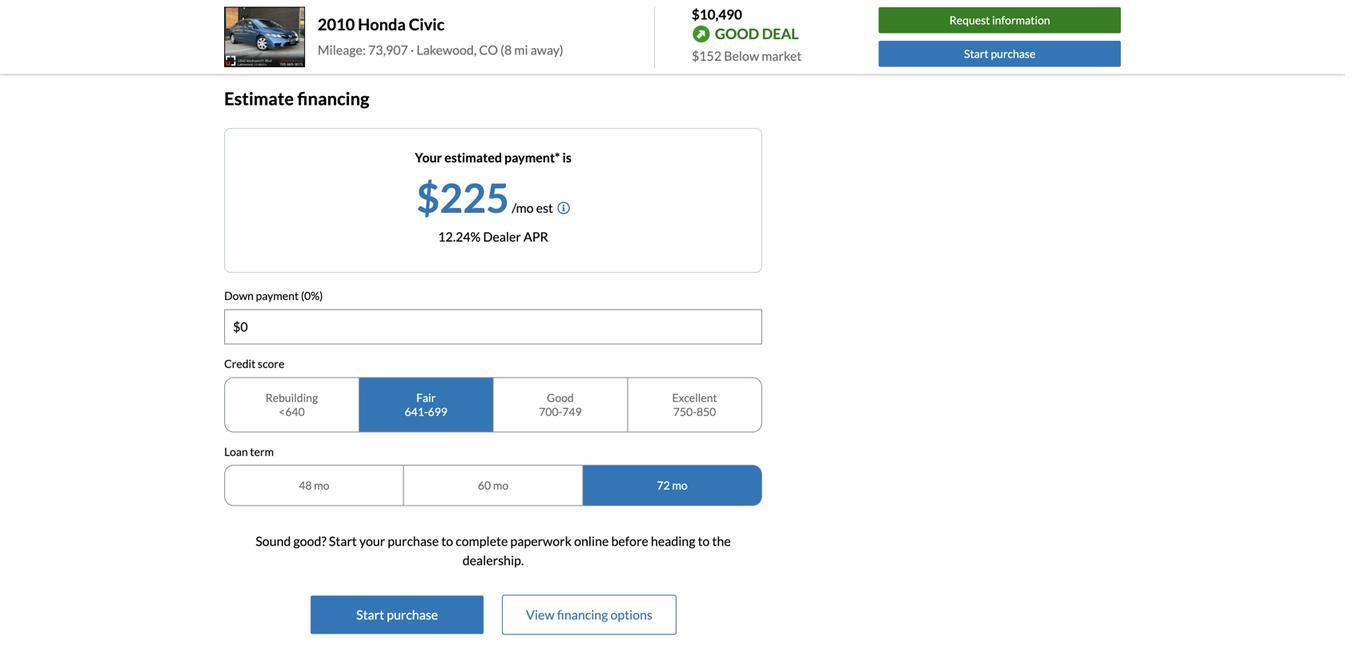 Task type: vqa. For each thing, say whether or not it's contained in the screenshot.
Open Notifications icon at the right top of page
no



Task type: describe. For each thing, give the bounding box(es) containing it.
heading
[[651, 534, 696, 550]]

down
[[224, 289, 254, 303]]

$152
[[692, 48, 722, 64]]

posted
[[372, 25, 406, 38]]

payment
[[256, 289, 299, 303]]

2 vertical spatial start
[[356, 608, 384, 623]]

down payment (0%)
[[224, 289, 323, 303]]

12.24%
[[438, 229, 481, 245]]

paperwork
[[511, 534, 572, 550]]

complete
[[456, 534, 508, 550]]

lakewood,
[[417, 42, 477, 58]]

749
[[563, 405, 582, 419]]

prices
[[341, 25, 370, 38]]

72 mo
[[657, 479, 688, 493]]

estimate
[[224, 88, 294, 109]]

on
[[408, 25, 421, 38]]

mileage:
[[318, 42, 366, 58]]

72
[[657, 479, 670, 493]]

financing for view
[[557, 608, 608, 623]]

market
[[762, 48, 802, 64]]

information
[[993, 13, 1051, 27]]

apr
[[524, 229, 549, 245]]

below
[[724, 48, 759, 64]]

excellent 750-850
[[672, 391, 717, 419]]

12.24% dealer apr
[[438, 229, 549, 245]]

away)
[[531, 42, 564, 58]]

850
[[697, 405, 716, 419]]

history
[[252, 25, 286, 38]]

0 vertical spatial start
[[964, 47, 989, 60]]

·
[[411, 42, 414, 58]]

options
[[611, 608, 653, 623]]

purchase for the bottom start purchase button
[[387, 608, 438, 623]]

rebuilding
[[266, 391, 318, 405]]

for
[[473, 25, 487, 38]]

co
[[479, 42, 498, 58]]

rebuilding <640
[[266, 391, 318, 419]]

1 vertical spatial start purchase button
[[311, 596, 484, 635]]

1 to from the left
[[442, 534, 453, 550]]

good?
[[293, 534, 327, 550]]

2010
[[318, 15, 355, 34]]

start purchase for the bottom start purchase button
[[356, 608, 438, 623]]

good 700-749
[[539, 391, 582, 419]]

request information
[[950, 13, 1051, 27]]

deal
[[762, 25, 799, 43]]

score
[[258, 357, 285, 371]]

vehicle.
[[510, 25, 547, 38]]

this
[[490, 25, 508, 38]]

credit
[[224, 357, 256, 371]]

view financing options
[[526, 608, 653, 623]]

700-
[[539, 405, 563, 419]]

2 to from the left
[[698, 534, 710, 550]]

$10,490
[[692, 6, 742, 22]]

estimated
[[445, 150, 502, 166]]

73,907
[[368, 42, 408, 58]]

credit score
[[224, 357, 285, 371]]

financing for estimate
[[297, 88, 370, 109]]

/mo
[[512, 200, 534, 216]]

info circle image
[[557, 202, 570, 215]]

cargurus
[[423, 25, 471, 38]]

request
[[950, 13, 990, 27]]

is
[[563, 150, 572, 166]]

civic
[[409, 15, 445, 34]]



Task type: locate. For each thing, give the bounding box(es) containing it.
(8
[[501, 42, 512, 58]]

your
[[415, 150, 442, 166]]

mo for 60 mo
[[493, 479, 509, 493]]

mo for 48 mo
[[314, 479, 330, 493]]

good deal
[[715, 25, 799, 43]]

2 mo from the left
[[493, 479, 509, 493]]

start purchase for top start purchase button
[[964, 47, 1036, 60]]

financing right view
[[557, 608, 608, 623]]

view
[[526, 608, 555, 623]]

good
[[547, 391, 574, 405]]

0 horizontal spatial financing
[[297, 88, 370, 109]]

mo right 60
[[493, 479, 509, 493]]

request information button
[[879, 7, 1121, 33]]

payment*
[[505, 150, 560, 166]]

honda
[[358, 15, 406, 34]]

0 horizontal spatial to
[[442, 534, 453, 550]]

60 mo
[[478, 479, 509, 493]]

start purchase down your
[[356, 608, 438, 623]]

60
[[478, 479, 491, 493]]

start
[[964, 47, 989, 60], [329, 534, 357, 550], [356, 608, 384, 623]]

mo right 48
[[314, 479, 330, 493]]

dealership.
[[463, 553, 524, 569]]

to left the
[[698, 534, 710, 550]]

1 horizontal spatial start purchase
[[964, 47, 1036, 60]]

financing inside button
[[557, 608, 608, 623]]

start purchase button down your
[[311, 596, 484, 635]]

48 mo
[[299, 479, 330, 493]]

start left your
[[329, 534, 357, 550]]

fair 641-699
[[405, 391, 448, 419]]

3 mo from the left
[[672, 479, 688, 493]]

view financing options button
[[503, 596, 676, 635]]

641-
[[405, 405, 428, 419]]

estimate financing
[[224, 88, 370, 109]]

0 vertical spatial start purchase button
[[879, 41, 1121, 67]]

(0%)
[[301, 289, 323, 303]]

mo right the 72
[[672, 479, 688, 493]]

$152 below market
[[692, 48, 802, 64]]

purchase
[[991, 47, 1036, 60], [388, 534, 439, 550], [387, 608, 438, 623]]

est
[[536, 200, 553, 216]]

0 horizontal spatial start purchase
[[356, 608, 438, 623]]

the
[[712, 534, 731, 550]]

mo for 72 mo
[[672, 479, 688, 493]]

0 vertical spatial purchase
[[991, 47, 1036, 60]]

price history comprises prices posted on cargurus for this vehicle.
[[224, 25, 547, 38]]

2010 honda civic mileage: 73,907 · lakewood, co (8 mi away)
[[318, 15, 564, 58]]

48
[[299, 479, 312, 493]]

<640
[[279, 405, 305, 419]]

excellent
[[672, 391, 717, 405]]

financing down mileage: at the top of page
[[297, 88, 370, 109]]

to
[[442, 534, 453, 550], [698, 534, 710, 550]]

1 vertical spatial start purchase
[[356, 608, 438, 623]]

2010 honda civic image
[[224, 7, 305, 67]]

1 horizontal spatial to
[[698, 534, 710, 550]]

1 horizontal spatial financing
[[557, 608, 608, 623]]

purchase for top start purchase button
[[991, 47, 1036, 60]]

1 vertical spatial purchase
[[388, 534, 439, 550]]

$225
[[417, 174, 510, 222]]

0 vertical spatial financing
[[297, 88, 370, 109]]

good
[[715, 25, 760, 43]]

sound
[[256, 534, 291, 550]]

comprises
[[289, 25, 338, 38]]

0 horizontal spatial mo
[[314, 479, 330, 493]]

0 vertical spatial start purchase
[[964, 47, 1036, 60]]

1 vertical spatial financing
[[557, 608, 608, 623]]

loan term
[[224, 445, 274, 459]]

sound good? start your purchase to complete paperwork online before heading to the dealership.
[[256, 534, 731, 569]]

start purchase button down request information button
[[879, 41, 1121, 67]]

Down payment (0%) text field
[[225, 310, 762, 344]]

term
[[250, 445, 274, 459]]

your
[[359, 534, 385, 550]]

dealer
[[483, 229, 521, 245]]

2 vertical spatial purchase
[[387, 608, 438, 623]]

750-
[[673, 405, 697, 419]]

1 horizontal spatial start purchase button
[[879, 41, 1121, 67]]

start down your
[[356, 608, 384, 623]]

online
[[574, 534, 609, 550]]

0 horizontal spatial start purchase button
[[311, 596, 484, 635]]

1 horizontal spatial mo
[[493, 479, 509, 493]]

start purchase button
[[879, 41, 1121, 67], [311, 596, 484, 635]]

purchase inside sound good? start your purchase to complete paperwork online before heading to the dealership.
[[388, 534, 439, 550]]

start purchase down request information button
[[964, 47, 1036, 60]]

$225 /mo est
[[417, 174, 553, 222]]

699
[[428, 405, 448, 419]]

mo
[[314, 479, 330, 493], [493, 479, 509, 493], [672, 479, 688, 493]]

2 horizontal spatial mo
[[672, 479, 688, 493]]

mi
[[514, 42, 528, 58]]

start down request
[[964, 47, 989, 60]]

loan
[[224, 445, 248, 459]]

1 mo from the left
[[314, 479, 330, 493]]

price
[[224, 25, 250, 38]]

financing
[[297, 88, 370, 109], [557, 608, 608, 623]]

start inside sound good? start your purchase to complete paperwork online before heading to the dealership.
[[329, 534, 357, 550]]

before
[[612, 534, 649, 550]]

to left complete
[[442, 534, 453, 550]]

fair
[[417, 391, 436, 405]]

your estimated payment* is
[[415, 150, 572, 166]]

start purchase
[[964, 47, 1036, 60], [356, 608, 438, 623]]

1 vertical spatial start
[[329, 534, 357, 550]]



